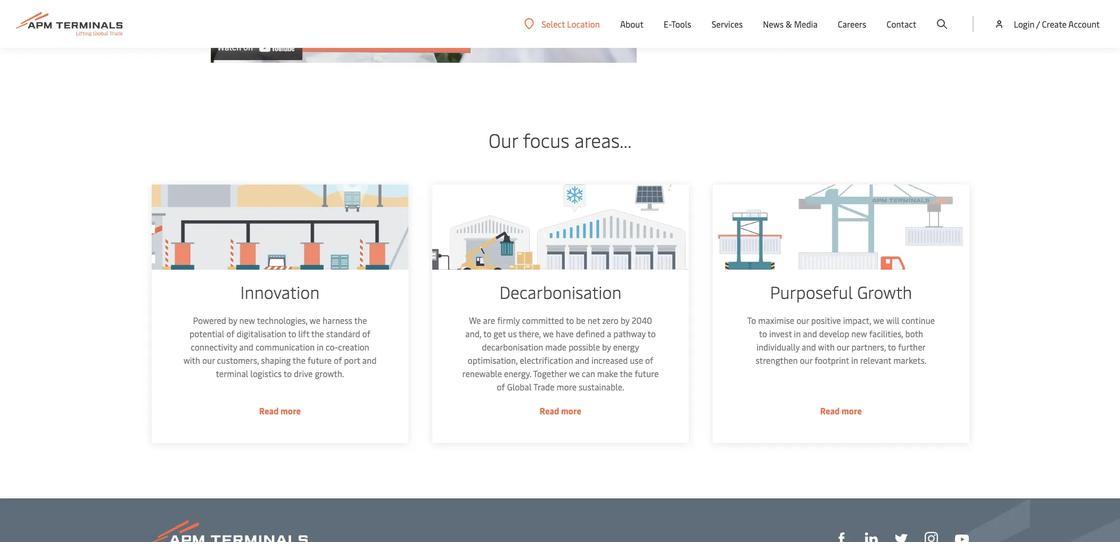 Task type: vqa. For each thing, say whether or not it's contained in the screenshot.
Berth button
no



Task type: locate. For each thing, give the bounding box(es) containing it.
in down partners,
[[851, 355, 858, 366]]

terminal
[[215, 368, 248, 380]]

net
[[587, 315, 600, 326]]

a
[[607, 328, 611, 340]]

1 vertical spatial with
[[183, 355, 200, 366]]

tools
[[672, 18, 692, 30]]

defined
[[576, 328, 605, 340]]

technologies,
[[257, 315, 307, 326]]

read down trade
[[539, 405, 559, 417]]

lift
[[298, 328, 309, 340]]

0 vertical spatial future
[[307, 355, 331, 366]]

with down connectivity
[[183, 355, 200, 366]]

1 horizontal spatial new
[[851, 328, 867, 340]]

the
[[354, 315, 367, 326], [311, 328, 324, 340], [292, 355, 305, 366], [620, 368, 632, 380]]

3 read more from the left
[[820, 405, 862, 417]]

we left will
[[873, 315, 884, 326]]

new up digitalisation
[[239, 315, 255, 326]]

purposeful growth
[[770, 281, 912, 304]]

read more for decarbonisation
[[539, 405, 581, 417]]

in right invest
[[794, 328, 801, 340]]

drive
[[293, 368, 312, 380]]

0 horizontal spatial in
[[316, 341, 323, 353]]

0 horizontal spatial with
[[183, 355, 200, 366]]

2 horizontal spatial read
[[820, 405, 840, 417]]

2 read more from the left
[[539, 405, 581, 417]]

be
[[576, 315, 585, 326]]

read for decarbonisation
[[539, 405, 559, 417]]

standard
[[326, 328, 360, 340]]

to
[[566, 315, 574, 326], [288, 328, 296, 340], [483, 328, 491, 340], [647, 328, 656, 340], [759, 328, 767, 340], [888, 341, 896, 353], [283, 368, 291, 380]]

1 vertical spatial future
[[634, 368, 659, 380]]

0 horizontal spatial read
[[259, 405, 278, 417]]

the down use
[[620, 368, 632, 380]]

0 horizontal spatial new
[[239, 315, 255, 326]]

can
[[582, 368, 595, 380]]

read more down logistics
[[259, 405, 300, 417]]

instagram link
[[925, 532, 938, 543]]

account
[[1069, 18, 1100, 30]]

our
[[796, 315, 809, 326], [837, 341, 849, 353], [202, 355, 214, 366], [800, 355, 812, 366]]

login / create account link
[[995, 0, 1100, 48]]

relevant
[[860, 355, 891, 366]]

read down logistics
[[259, 405, 278, 417]]

2 read from the left
[[539, 405, 559, 417]]

the up drive
[[292, 355, 305, 366]]

e-tools
[[664, 18, 692, 30]]

to left get
[[483, 328, 491, 340]]

future inside powered by new technologies, we harness the potential of digitalisation to lift the standard of connectivity and communication in co-creation with our customers, shaping the future of port and terminal logistics to drive growth.
[[307, 355, 331, 366]]

new inside powered by new technologies, we harness the potential of digitalisation to lift the standard of connectivity and communication in co-creation with our customers, shaping the future of port and terminal logistics to drive growth.
[[239, 315, 255, 326]]

more
[[556, 381, 576, 393], [280, 405, 300, 417], [561, 405, 581, 417], [842, 405, 862, 417]]

1 read more from the left
[[259, 405, 300, 417]]

of left port
[[333, 355, 342, 366]]

growth image
[[713, 185, 969, 270]]

of
[[226, 328, 234, 340], [362, 328, 370, 340], [333, 355, 342, 366], [645, 355, 653, 366], [497, 381, 505, 393]]

1 horizontal spatial with
[[818, 341, 835, 353]]

and down possible on the bottom right of page
[[575, 355, 589, 366]]

read more for purposeful growth
[[820, 405, 862, 417]]

1 horizontal spatial read more
[[539, 405, 581, 417]]

news & media button
[[763, 0, 818, 48]]

energy.
[[504, 368, 531, 380]]

new down impact,
[[851, 328, 867, 340]]

1 horizontal spatial by
[[602, 341, 611, 353]]

energy
[[613, 341, 639, 353]]

individually
[[756, 341, 800, 353]]

future up the growth.
[[307, 355, 331, 366]]

3 read from the left
[[820, 405, 840, 417]]

future down use
[[634, 368, 659, 380]]

create
[[1042, 18, 1067, 30]]

0 vertical spatial with
[[818, 341, 835, 353]]

are
[[483, 315, 495, 326]]

0 vertical spatial new
[[239, 315, 255, 326]]

and right port
[[362, 355, 376, 366]]

new
[[239, 315, 255, 326], [851, 328, 867, 340]]

by up pathway
[[620, 315, 629, 326]]

by down a
[[602, 341, 611, 353]]

logistics
[[250, 368, 281, 380]]

read more down trade
[[539, 405, 581, 417]]

in left the co-
[[316, 341, 323, 353]]

maximise
[[758, 315, 794, 326]]

you tube link
[[956, 532, 969, 543]]

read
[[259, 405, 278, 417], [539, 405, 559, 417], [820, 405, 840, 417]]

the up standard
[[354, 315, 367, 326]]

fill 44 link
[[895, 532, 908, 543]]

to down facilities,
[[888, 341, 896, 353]]

with up footprint
[[818, 341, 835, 353]]

future
[[307, 355, 331, 366], [634, 368, 659, 380]]

read for purposeful growth
[[820, 405, 840, 417]]

the right "lift"
[[311, 328, 324, 340]]

our down connectivity
[[202, 355, 214, 366]]

to left invest
[[759, 328, 767, 340]]

co-
[[325, 341, 338, 353]]

with inside powered by new technologies, we harness the potential of digitalisation to lift the standard of connectivity and communication in co-creation with our customers, shaping the future of port and terminal logistics to drive growth.
[[183, 355, 200, 366]]

select
[[542, 18, 565, 30]]

services
[[712, 18, 743, 30]]

0 vertical spatial in
[[794, 328, 801, 340]]

1 vertical spatial in
[[316, 341, 323, 353]]

0 horizontal spatial by
[[228, 315, 237, 326]]

with inside "to maximise our positive impact, we will continue to invest in and develop new facilities, both individually and with our partners, to further strengthen our  footprint in relevant markets."
[[818, 341, 835, 353]]

with
[[818, 341, 835, 353], [183, 355, 200, 366]]

decarb image
[[432, 185, 689, 270]]

our inside powered by new technologies, we harness the potential of digitalisation to lift the standard of connectivity and communication in co-creation with our customers, shaping the future of port and terminal logistics to drive growth.
[[202, 355, 214, 366]]

e-
[[664, 18, 672, 30]]

powered
[[193, 315, 226, 326]]

we left harness
[[309, 315, 320, 326]]

1 vertical spatial new
[[851, 328, 867, 340]]

services button
[[712, 0, 743, 48]]

renewable
[[462, 368, 502, 380]]

2 vertical spatial in
[[851, 355, 858, 366]]

our left positive
[[796, 315, 809, 326]]

1 horizontal spatial in
[[794, 328, 801, 340]]

possible
[[568, 341, 600, 353]]

0 horizontal spatial future
[[307, 355, 331, 366]]

0 horizontal spatial read more
[[259, 405, 300, 417]]

/
[[1037, 18, 1040, 30]]

and,
[[465, 328, 481, 340]]

to
[[747, 315, 756, 326]]

we
[[469, 315, 481, 326]]

and up footprint
[[802, 341, 816, 353]]

to maximise our positive impact, we will continue to invest in and develop new facilities, both individually and with our partners, to further strengthen our  footprint in relevant markets.
[[747, 315, 935, 366]]

careers button
[[838, 0, 867, 48]]

1 horizontal spatial future
[[634, 368, 659, 380]]

apmt footer logo image
[[151, 520, 308, 543]]

contact
[[887, 18, 917, 30]]

in
[[794, 328, 801, 340], [316, 341, 323, 353], [851, 355, 858, 366]]

decarbonisation
[[499, 281, 621, 304]]

login
[[1014, 18, 1035, 30]]

to left be
[[566, 315, 574, 326]]

sustainable.
[[578, 381, 624, 393]]

read more down footprint
[[820, 405, 862, 417]]

by
[[228, 315, 237, 326], [620, 315, 629, 326], [602, 341, 611, 353]]

use
[[630, 355, 643, 366]]

the inside we are firmly committed to be net zero by 2040 and, to get us there, we have defined a pathway to decarbonisation made possible by energy optimisation, electrification and increased use of renewable energy. together we can make the future of global trade more sustainable.
[[620, 368, 632, 380]]

read more
[[259, 405, 300, 417], [539, 405, 581, 417], [820, 405, 862, 417]]

by right powered
[[228, 315, 237, 326]]

global
[[507, 381, 531, 393]]

1 horizontal spatial read
[[539, 405, 559, 417]]

and
[[803, 328, 817, 340], [239, 341, 253, 353], [802, 341, 816, 353], [362, 355, 376, 366], [575, 355, 589, 366]]

we inside powered by new technologies, we harness the potential of digitalisation to lift the standard of connectivity and communication in co-creation with our customers, shaping the future of port and terminal logistics to drive growth.
[[309, 315, 320, 326]]

1 read from the left
[[259, 405, 278, 417]]

2 horizontal spatial read more
[[820, 405, 862, 417]]

read down footprint
[[820, 405, 840, 417]]



Task type: describe. For each thing, give the bounding box(es) containing it.
increased
[[591, 355, 628, 366]]

creation
[[338, 341, 369, 353]]

location
[[567, 18, 600, 30]]

facebook image
[[836, 533, 848, 543]]

media
[[794, 18, 818, 30]]

trade
[[533, 381, 554, 393]]

partners,
[[851, 341, 886, 353]]

we inside "to maximise our positive impact, we will continue to invest in and develop new facilities, both individually and with our partners, to further strengthen our  footprint in relevant markets."
[[873, 315, 884, 326]]

of up creation
[[362, 328, 370, 340]]

news
[[763, 18, 784, 30]]

read more for innovation
[[259, 405, 300, 417]]

continue
[[901, 315, 935, 326]]

port
[[344, 355, 360, 366]]

select location button
[[525, 18, 600, 30]]

2 horizontal spatial in
[[851, 355, 858, 366]]

communication
[[255, 341, 314, 353]]

innovation
[[240, 281, 319, 304]]

connectivity
[[190, 341, 237, 353]]

firmly
[[497, 315, 520, 326]]

will
[[886, 315, 899, 326]]

read for innovation
[[259, 405, 278, 417]]

make
[[597, 368, 618, 380]]

contact button
[[887, 0, 917, 48]]

login / create account
[[1014, 18, 1100, 30]]

new inside "to maximise our positive impact, we will continue to invest in and develop new facilities, both individually and with our partners, to further strengthen our  footprint in relevant markets."
[[851, 328, 867, 340]]

positive
[[811, 315, 841, 326]]

of right use
[[645, 355, 653, 366]]

e-tools button
[[664, 0, 692, 48]]

growth
[[857, 281, 912, 304]]

terminal automation 600 image
[[151, 185, 408, 270]]

about button
[[620, 0, 644, 48]]

markets.
[[893, 355, 926, 366]]

invest
[[769, 328, 792, 340]]

digitalisation
[[236, 328, 286, 340]]

linkedin__x28_alt_x29__3_ link
[[866, 532, 878, 543]]

future inside we are firmly committed to be net zero by 2040 and, to get us there, we have defined a pathway to decarbonisation made possible by energy optimisation, electrification and increased use of renewable energy. together we can make the future of global trade more sustainable.
[[634, 368, 659, 380]]

footprint
[[814, 355, 849, 366]]

about
[[620, 18, 644, 30]]

pathway
[[613, 328, 646, 340]]

committed
[[522, 315, 564, 326]]

optimisation,
[[467, 355, 517, 366]]

growth.
[[314, 368, 344, 380]]

our down develop
[[837, 341, 849, 353]]

and down positive
[[803, 328, 817, 340]]

customers,
[[217, 355, 259, 366]]

areas...
[[575, 127, 632, 153]]

our left footprint
[[800, 355, 812, 366]]

impact,
[[843, 315, 871, 326]]

potential
[[189, 328, 224, 340]]

electrification
[[520, 355, 573, 366]]

zero
[[602, 315, 618, 326]]

instagram image
[[925, 533, 938, 543]]

of left global
[[497, 381, 505, 393]]

and up customers,
[[239, 341, 253, 353]]

we down committed
[[543, 328, 553, 340]]

together
[[533, 368, 567, 380]]

further
[[898, 341, 926, 353]]

to left drive
[[283, 368, 291, 380]]

harness
[[322, 315, 352, 326]]

have
[[556, 328, 573, 340]]

more for decarbonisation
[[561, 405, 581, 417]]

and inside we are firmly committed to be net zero by 2040 and, to get us there, we have defined a pathway to decarbonisation made possible by energy optimisation, electrification and increased use of renewable energy. together we can make the future of global trade more sustainable.
[[575, 355, 589, 366]]

more for purposeful growth
[[842, 405, 862, 417]]

to left "lift"
[[288, 328, 296, 340]]

&
[[786, 18, 792, 30]]

of up connectivity
[[226, 328, 234, 340]]

careers
[[838, 18, 867, 30]]

get
[[493, 328, 506, 340]]

decarbonisation
[[482, 341, 543, 353]]

there,
[[518, 328, 541, 340]]

both
[[905, 328, 923, 340]]

youtube image
[[956, 535, 969, 543]]

to down 2040
[[647, 328, 656, 340]]

purposeful
[[770, 281, 853, 304]]

in inside powered by new technologies, we harness the potential of digitalisation to lift the standard of connectivity and communication in co-creation with our customers, shaping the future of port and terminal logistics to drive growth.
[[316, 341, 323, 353]]

by inside powered by new technologies, we harness the potential of digitalisation to lift the standard of connectivity and communication in co-creation with our customers, shaping the future of port and terminal logistics to drive growth.
[[228, 315, 237, 326]]

more inside we are firmly committed to be net zero by 2040 and, to get us there, we have defined a pathway to decarbonisation made possible by energy optimisation, electrification and increased use of renewable energy. together we can make the future of global trade more sustainable.
[[556, 381, 576, 393]]

focus
[[523, 127, 570, 153]]

we are firmly committed to be net zero by 2040 and, to get us there, we have defined a pathway to decarbonisation made possible by energy optimisation, electrification and increased use of renewable energy. together we can make the future of global trade more sustainable.
[[462, 315, 659, 393]]

2040
[[631, 315, 652, 326]]

our
[[489, 127, 518, 153]]

2 horizontal spatial by
[[620, 315, 629, 326]]

twitter image
[[895, 533, 908, 543]]

made
[[545, 341, 566, 353]]

news & media
[[763, 18, 818, 30]]

us
[[508, 328, 517, 340]]

develop
[[819, 328, 849, 340]]

facilities,
[[869, 328, 903, 340]]

strengthen
[[756, 355, 798, 366]]

select location
[[542, 18, 600, 30]]

shape link
[[836, 532, 848, 543]]

linkedin image
[[866, 533, 878, 543]]

shaping
[[261, 355, 290, 366]]

more for innovation
[[280, 405, 300, 417]]

we left can
[[569, 368, 579, 380]]

powered by new technologies, we harness the potential of digitalisation to lift the standard of connectivity and communication in co-creation with our customers, shaping the future of port and terminal logistics to drive growth.
[[183, 315, 376, 380]]



